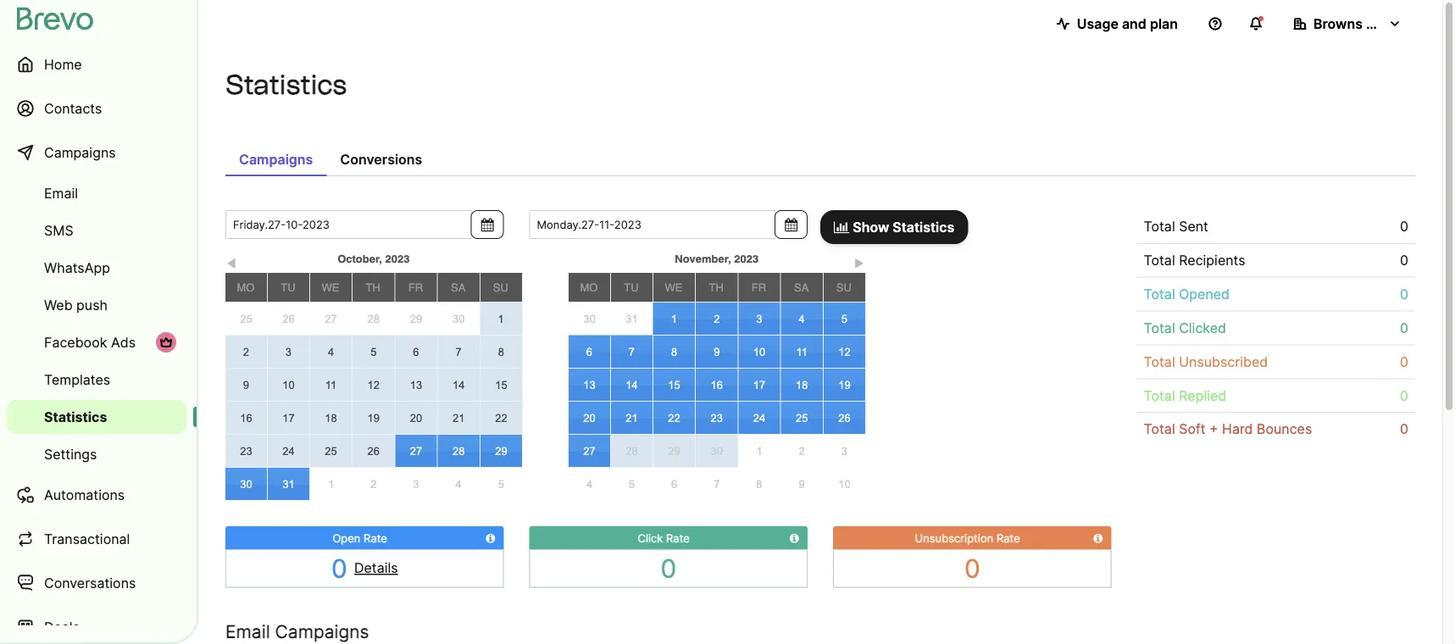 Task type: describe. For each thing, give the bounding box(es) containing it.
click
[[638, 532, 663, 545]]

1 horizontal spatial 7
[[629, 345, 635, 358]]

october, 2023 link
[[267, 248, 480, 269]]

total for total opened
[[1144, 286, 1176, 302]]

0 for total sent
[[1401, 218, 1409, 235]]

total soft + hard bounces
[[1144, 421, 1313, 438]]

21 for 2nd 21 link from the right
[[453, 412, 465, 424]]

templates
[[44, 371, 110, 388]]

usage and plan
[[1077, 15, 1179, 32]]

total for total soft + hard bounces
[[1144, 421, 1176, 438]]

whatsapp
[[44, 259, 110, 276]]

0 vertical spatial 9 link
[[696, 336, 738, 368]]

show statistics button
[[821, 210, 968, 244]]

18 for the right 18 link
[[796, 379, 808, 391]]

1 horizontal spatial 23 link
[[696, 402, 738, 434]]

2 vertical spatial 25
[[325, 445, 337, 457]]

9 for right 9 link
[[799, 478, 805, 490]]

sms
[[44, 222, 73, 239]]

home link
[[7, 44, 187, 85]]

total clicked
[[1144, 320, 1227, 336]]

mo for 30
[[580, 281, 598, 294]]

2 horizontal spatial 9 link
[[781, 468, 823, 500]]

bar chart image
[[834, 220, 850, 234]]

november,
[[675, 252, 731, 265]]

0 horizontal spatial 12 link
[[353, 369, 395, 401]]

2 horizontal spatial 26
[[839, 412, 851, 424]]

web push link
[[7, 288, 187, 322]]

email for email campaigns
[[226, 621, 270, 642]]

templates link
[[7, 363, 187, 397]]

total for total replied
[[1144, 387, 1176, 404]]

1 horizontal spatial 28
[[453, 445, 465, 457]]

0 horizontal spatial 31 link
[[268, 468, 309, 500]]

october,
[[338, 252, 382, 265]]

0 vertical spatial 26
[[282, 313, 295, 325]]

1 horizontal spatial 16
[[711, 379, 723, 391]]

2023 for november,
[[735, 252, 759, 265]]

9 for the top 9 link
[[714, 345, 720, 358]]

1 horizontal spatial 7 link
[[611, 336, 653, 368]]

0 horizontal spatial 17 link
[[268, 402, 309, 434]]

0 horizontal spatial 17
[[282, 412, 295, 424]]

18 for left 18 link
[[325, 412, 337, 424]]

1 horizontal spatial 27
[[410, 445, 422, 457]]

2 vertical spatial 26 link
[[353, 435, 395, 467]]

1 15 from the left
[[495, 379, 508, 391]]

email campaigns
[[226, 621, 369, 642]]

settings link
[[7, 437, 187, 471]]

0 for total soft + hard bounces
[[1401, 421, 1409, 438]]

contacts
[[44, 100, 102, 117]]

and
[[1122, 15, 1147, 32]]

november, 2023 link
[[611, 248, 823, 269]]

transactional
[[44, 531, 130, 547]]

browns enterprise button
[[1280, 7, 1435, 41]]

0 horizontal spatial 18 link
[[310, 402, 352, 434]]

sent
[[1180, 218, 1209, 235]]

conversations link
[[7, 563, 187, 604]]

usage
[[1077, 15, 1119, 32]]

deals link
[[7, 607, 187, 644]]

1 horizontal spatial 8
[[671, 345, 678, 358]]

unsubscribed
[[1180, 353, 1269, 370]]

su for 1
[[493, 281, 509, 294]]

home
[[44, 56, 82, 72]]

1 15 link from the left
[[481, 369, 522, 401]]

0 horizontal spatial 12
[[368, 379, 380, 391]]

conversions link
[[327, 142, 436, 176]]

▶ link
[[853, 254, 866, 270]]

0 horizontal spatial 10
[[282, 379, 295, 391]]

0 horizontal spatial 29
[[410, 313, 422, 325]]

browns
[[1314, 15, 1363, 32]]

info circle image
[[486, 533, 496, 544]]

0 horizontal spatial 8
[[498, 345, 504, 358]]

open
[[333, 532, 361, 545]]

1 horizontal spatial 10 link
[[739, 336, 780, 368]]

2 horizontal spatial 27
[[583, 445, 596, 457]]

◀ link
[[226, 254, 238, 270]]

2 14 link from the left
[[611, 369, 653, 401]]

0 for total recipients
[[1401, 252, 1409, 269]]

0 horizontal spatial 7
[[456, 345, 462, 358]]

0 horizontal spatial 11 link
[[310, 369, 352, 401]]

october, 2023
[[338, 252, 410, 265]]

total for total unsubscribed
[[1144, 353, 1176, 370]]

2 horizontal spatial 8 link
[[738, 468, 781, 500]]

1 horizontal spatial 28 link
[[438, 435, 480, 467]]

1 20 link from the left
[[395, 402, 437, 434]]

contacts link
[[7, 88, 187, 129]]

21 for first 21 link from the right
[[626, 412, 638, 424]]

0 vertical spatial statistics
[[226, 68, 347, 101]]

0 horizontal spatial 6
[[413, 345, 419, 358]]

statistics link
[[7, 400, 187, 434]]

0 horizontal spatial 7 link
[[438, 336, 480, 368]]

fr for november, 2023
[[752, 281, 767, 294]]

recipients
[[1180, 252, 1246, 269]]

hard
[[1223, 421, 1254, 438]]

2 21 link from the left
[[611, 402, 653, 434]]

2 15 link from the left
[[654, 369, 695, 401]]

web
[[44, 297, 73, 313]]

0 horizontal spatial 10 link
[[268, 369, 309, 401]]

0 vertical spatial 25 link
[[226, 303, 267, 335]]

23 for the bottom 23 link
[[240, 445, 252, 457]]

0 horizontal spatial 28
[[368, 313, 380, 325]]

1 13 from the left
[[410, 379, 422, 391]]

1 14 link from the left
[[438, 369, 480, 401]]

+
[[1210, 421, 1219, 438]]

clicked
[[1180, 320, 1227, 336]]

31 for the 31 link to the top
[[626, 313, 638, 325]]

0 horizontal spatial 29 link
[[395, 303, 438, 335]]

11 for 11 link to the left
[[325, 379, 337, 391]]

push
[[76, 297, 108, 313]]

calendar image
[[785, 218, 798, 231]]

2 13 link from the left
[[569, 369, 610, 401]]

1 horizontal spatial 8 link
[[654, 336, 695, 368]]

2 horizontal spatial 28 link
[[611, 435, 653, 467]]

0 horizontal spatial 8 link
[[481, 336, 522, 368]]

details
[[354, 560, 398, 577]]

unsubscription rate
[[915, 532, 1021, 545]]

total sent
[[1144, 218, 1209, 235]]

conversations
[[44, 575, 136, 591]]

1 vertical spatial 25 link
[[781, 402, 823, 434]]

0 horizontal spatial 27
[[325, 313, 337, 325]]

0 horizontal spatial 25
[[240, 313, 253, 325]]

automations
[[44, 487, 125, 503]]

0 vertical spatial 31 link
[[611, 303, 653, 335]]

0 horizontal spatial 27 link
[[310, 303, 352, 335]]

2 15 from the left
[[668, 379, 681, 391]]

show
[[853, 219, 890, 235]]

facebook ads
[[44, 334, 136, 351]]

1 vertical spatial 23 link
[[226, 435, 267, 467]]

0 vertical spatial 12
[[839, 345, 851, 358]]

rate for unsubscription rate
[[997, 532, 1021, 545]]

0 horizontal spatial 28 link
[[352, 303, 395, 335]]

sms link
[[7, 214, 187, 248]]

0 for total unsubscribed
[[1401, 353, 1409, 370]]

1 horizontal spatial 18 link
[[781, 369, 823, 401]]

1 vertical spatial 26 link
[[824, 402, 866, 434]]

facebook ads link
[[7, 326, 187, 359]]

november, 2023 ▶
[[675, 252, 865, 270]]

1 vertical spatial 24 link
[[268, 435, 309, 467]]

1 horizontal spatial 11 link
[[781, 336, 823, 368]]

1 vertical spatial 16 link
[[226, 402, 267, 434]]

▶
[[855, 257, 865, 270]]

su for 5
[[837, 281, 852, 294]]

calendar image
[[481, 218, 494, 231]]

2 vertical spatial statistics
[[44, 409, 107, 425]]

ads
[[111, 334, 136, 351]]

0 horizontal spatial 6 link
[[395, 336, 437, 368]]

1 horizontal spatial 6 link
[[569, 336, 610, 368]]

email for email
[[44, 185, 78, 201]]

0 horizontal spatial 19 link
[[353, 402, 395, 434]]

2 horizontal spatial 6
[[671, 478, 678, 490]]

facebook
[[44, 334, 107, 351]]

th for 28
[[366, 281, 381, 294]]

conversions
[[340, 151, 423, 167]]

total recipients
[[1144, 252, 1246, 269]]

show statistics
[[850, 219, 955, 235]]

1 13 link from the left
[[395, 369, 437, 401]]

plan
[[1150, 15, 1179, 32]]

0 vertical spatial 17
[[754, 379, 766, 391]]

email link
[[7, 176, 187, 210]]

1 horizontal spatial 16 link
[[696, 369, 738, 401]]

2023 for october,
[[385, 252, 410, 265]]



Task type: locate. For each thing, give the bounding box(es) containing it.
rate right open
[[364, 532, 387, 545]]

20 link
[[395, 402, 437, 434], [569, 402, 610, 434]]

1 tu from the left
[[281, 281, 296, 294]]

1 info circle image from the left
[[790, 533, 800, 544]]

25 link
[[226, 303, 267, 335], [781, 402, 823, 434], [310, 435, 352, 467]]

11
[[796, 345, 808, 358], [325, 379, 337, 391]]

2 20 from the left
[[583, 412, 596, 424]]

info circle image
[[790, 533, 800, 544], [1094, 533, 1103, 544]]

0 vertical spatial 10
[[754, 345, 766, 358]]

1 horizontal spatial su
[[837, 281, 852, 294]]

0 horizontal spatial 16 link
[[226, 402, 267, 434]]

1 horizontal spatial tu
[[624, 281, 639, 294]]

10
[[754, 345, 766, 358], [282, 379, 295, 391], [839, 478, 851, 490]]

1 horizontal spatial rate
[[666, 532, 690, 545]]

23 link
[[696, 402, 738, 434], [226, 435, 267, 467]]

we for november, 2023
[[665, 281, 683, 294]]

1 horizontal spatial 9 link
[[696, 336, 738, 368]]

2023
[[385, 252, 410, 265], [735, 252, 759, 265]]

10 link
[[739, 336, 780, 368], [268, 369, 309, 401], [823, 468, 866, 500]]

left___rvooi image
[[159, 336, 173, 349]]

1 vertical spatial 18
[[325, 412, 337, 424]]

0 vertical spatial 17 link
[[739, 369, 780, 401]]

6 link
[[395, 336, 437, 368], [569, 336, 610, 368], [653, 468, 696, 500]]

1 we from the left
[[322, 281, 340, 294]]

2 horizontal spatial 6 link
[[653, 468, 696, 500]]

2 horizontal spatial 7 link
[[696, 468, 738, 500]]

0 vertical spatial 16 link
[[696, 369, 738, 401]]

2 22 link from the left
[[654, 402, 695, 434]]

1 horizontal spatial 19 link
[[824, 369, 866, 401]]

we down october, on the top of the page
[[322, 281, 340, 294]]

1 vertical spatial 31 link
[[268, 468, 309, 500]]

2 vertical spatial 10
[[839, 478, 851, 490]]

total for total sent
[[1144, 218, 1176, 235]]

total left clicked
[[1144, 320, 1176, 336]]

total unsubscribed
[[1144, 353, 1269, 370]]

6 total from the top
[[1144, 387, 1176, 404]]

1 horizontal spatial 24
[[754, 412, 766, 424]]

settings
[[44, 446, 97, 463]]

3 rate from the left
[[997, 532, 1021, 545]]

2 horizontal spatial 29 link
[[654, 435, 695, 467]]

To text field
[[529, 210, 776, 239]]

1 22 link from the left
[[481, 402, 522, 434]]

2 total from the top
[[1144, 252, 1176, 269]]

2 vertical spatial 10 link
[[823, 468, 866, 500]]

1 horizontal spatial 12
[[839, 345, 851, 358]]

1 vertical spatial 31
[[282, 478, 295, 490]]

0 horizontal spatial 19
[[368, 412, 380, 424]]

2 horizontal spatial rate
[[997, 532, 1021, 545]]

2023 inside november, 2023 ▶
[[735, 252, 759, 265]]

15 link
[[481, 369, 522, 401], [654, 369, 695, 401]]

th down november, 2023 link
[[709, 281, 724, 294]]

2 we from the left
[[665, 281, 683, 294]]

total for total recipients
[[1144, 252, 1176, 269]]

tu for 31
[[624, 281, 639, 294]]

0 horizontal spatial 9 link
[[226, 369, 267, 401]]

email
[[44, 185, 78, 201], [226, 621, 270, 642]]

12
[[839, 345, 851, 358], [368, 379, 380, 391]]

1 vertical spatial 9 link
[[226, 369, 267, 401]]

2 info circle image from the left
[[1094, 533, 1103, 544]]

0 vertical spatial 23
[[711, 412, 723, 424]]

8 link
[[481, 336, 522, 368], [654, 336, 695, 368], [738, 468, 781, 500]]

1 horizontal spatial 17 link
[[739, 369, 780, 401]]

th down october, 2023
[[366, 281, 381, 294]]

0 horizontal spatial email
[[44, 185, 78, 201]]

total up total clicked
[[1144, 286, 1176, 302]]

2 horizontal spatial 7
[[714, 478, 720, 490]]

1 fr from the left
[[408, 281, 423, 294]]

7 total from the top
[[1144, 421, 1176, 438]]

1 th from the left
[[366, 281, 381, 294]]

su
[[493, 281, 509, 294], [837, 281, 852, 294]]

1 total from the top
[[1144, 218, 1176, 235]]

2 horizontal spatial 9
[[799, 478, 805, 490]]

1 vertical spatial 25
[[796, 412, 808, 424]]

13
[[410, 379, 422, 391], [583, 379, 596, 391]]

deals
[[44, 619, 80, 635]]

sa
[[451, 281, 466, 294], [794, 281, 809, 294]]

sa for 30
[[451, 281, 466, 294]]

fr
[[408, 281, 423, 294], [752, 281, 767, 294]]

13 link
[[395, 369, 437, 401], [569, 369, 610, 401]]

3 total from the top
[[1144, 286, 1176, 302]]

0 horizontal spatial 26 link
[[267, 303, 310, 335]]

2 14 from the left
[[626, 379, 638, 391]]

2 horizontal spatial 25
[[796, 412, 808, 424]]

3 link
[[739, 303, 780, 335], [268, 336, 309, 368], [823, 435, 866, 467], [395, 468, 438, 500]]

1 horizontal spatial 26
[[368, 445, 380, 457]]

rate for click rate
[[666, 532, 690, 545]]

0 vertical spatial 19
[[839, 379, 851, 391]]

th for 2
[[709, 281, 724, 294]]

rate
[[364, 532, 387, 545], [666, 532, 690, 545], [997, 532, 1021, 545]]

1 vertical spatial 17 link
[[268, 402, 309, 434]]

1 horizontal spatial 24 link
[[739, 402, 780, 434]]

7
[[456, 345, 462, 358], [629, 345, 635, 358], [714, 478, 720, 490]]

usage and plan button
[[1043, 7, 1192, 41]]

rate for open rate
[[364, 532, 387, 545]]

21
[[453, 412, 465, 424], [626, 412, 638, 424]]

18
[[796, 379, 808, 391], [325, 412, 337, 424]]

opened
[[1180, 286, 1230, 302]]

4 total from the top
[[1144, 320, 1176, 336]]

1 horizontal spatial campaigns link
[[226, 142, 327, 176]]

2 su from the left
[[837, 281, 852, 294]]

0 horizontal spatial campaigns link
[[7, 132, 187, 173]]

2 20 link from the left
[[569, 402, 610, 434]]

su down the bar chart image
[[837, 281, 852, 294]]

whatsapp link
[[7, 251, 187, 285]]

2023 right october, on the top of the page
[[385, 252, 410, 265]]

16 link
[[696, 369, 738, 401], [226, 402, 267, 434]]

1 horizontal spatial 20
[[583, 412, 596, 424]]

2 vertical spatial 9 link
[[781, 468, 823, 500]]

0 horizontal spatial tu
[[281, 281, 296, 294]]

2 horizontal spatial 28
[[626, 445, 638, 457]]

total for total clicked
[[1144, 320, 1176, 336]]

1 su from the left
[[493, 281, 509, 294]]

2 vertical spatial 9
[[799, 478, 805, 490]]

we
[[322, 281, 340, 294], [665, 281, 683, 294]]

0 horizontal spatial statistics
[[44, 409, 107, 425]]

rate right unsubscription
[[997, 532, 1021, 545]]

23 for rightmost 23 link
[[711, 412, 723, 424]]

1 horizontal spatial 27 link
[[395, 435, 437, 467]]

1 horizontal spatial 21 link
[[611, 402, 653, 434]]

1 horizontal spatial 25
[[325, 445, 337, 457]]

1 20 from the left
[[410, 412, 422, 424]]

0 for total replied
[[1401, 387, 1409, 404]]

total down total clicked
[[1144, 353, 1176, 370]]

1 vertical spatial 24
[[282, 445, 295, 457]]

2 21 from the left
[[626, 412, 638, 424]]

24 link
[[739, 402, 780, 434], [268, 435, 309, 467]]

9
[[714, 345, 720, 358], [243, 379, 249, 391], [799, 478, 805, 490]]

0 horizontal spatial 23 link
[[226, 435, 267, 467]]

1
[[498, 312, 504, 325], [671, 312, 677, 325], [757, 445, 763, 458], [328, 478, 334, 491]]

21 link
[[438, 402, 480, 434], [611, 402, 653, 434]]

5
[[842, 312, 848, 325], [371, 345, 377, 358], [629, 478, 635, 490], [498, 478, 504, 491]]

statistics
[[226, 68, 347, 101], [893, 219, 955, 235], [44, 409, 107, 425]]

30 link
[[438, 303, 480, 335], [569, 303, 611, 335], [696, 435, 738, 467], [226, 468, 267, 500]]

1 21 link from the left
[[438, 402, 480, 434]]

fr down november, 2023 ▶
[[752, 281, 767, 294]]

2 mo from the left
[[580, 281, 598, 294]]

0 horizontal spatial mo
[[237, 281, 255, 294]]

2 rate from the left
[[666, 532, 690, 545]]

0 details
[[332, 553, 398, 584]]

mo for 25
[[237, 281, 255, 294]]

6
[[413, 345, 419, 358], [587, 345, 593, 358], [671, 478, 678, 490]]

su down calendar image
[[493, 281, 509, 294]]

2 th from the left
[[709, 281, 724, 294]]

1 horizontal spatial mo
[[580, 281, 598, 294]]

11 for the rightmost 11 link
[[796, 345, 808, 358]]

total left sent
[[1144, 218, 1176, 235]]

31 for the left the 31 link
[[282, 478, 295, 490]]

transactional link
[[7, 519, 187, 560]]

enterprise
[[1367, 15, 1435, 32]]

2 13 from the left
[[583, 379, 596, 391]]

info circle image for click rate
[[790, 533, 800, 544]]

0 horizontal spatial 9
[[243, 379, 249, 391]]

0 horizontal spatial 16
[[240, 412, 252, 424]]

0 for total clicked
[[1401, 320, 1409, 336]]

2 horizontal spatial 26 link
[[824, 402, 866, 434]]

11 link
[[781, 336, 823, 368], [310, 369, 352, 401]]

1 mo from the left
[[237, 281, 255, 294]]

1 vertical spatial 12 link
[[353, 369, 395, 401]]

browns enterprise
[[1314, 15, 1435, 32]]

1 21 from the left
[[453, 412, 465, 424]]

1 horizontal spatial 21
[[626, 412, 638, 424]]

19
[[839, 379, 851, 391], [368, 412, 380, 424]]

2 tu from the left
[[624, 281, 639, 294]]

2 sa from the left
[[794, 281, 809, 294]]

statistics inside button
[[893, 219, 955, 235]]

2 fr from the left
[[752, 281, 767, 294]]

2023 right november,
[[735, 252, 759, 265]]

1 rate from the left
[[364, 532, 387, 545]]

soft
[[1180, 421, 1206, 438]]

30
[[453, 313, 465, 325], [584, 313, 596, 325], [711, 445, 723, 457], [240, 478, 252, 490]]

sa for 4
[[794, 281, 809, 294]]

total left soft
[[1144, 421, 1176, 438]]

1 vertical spatial 11
[[325, 379, 337, 391]]

2 vertical spatial 25 link
[[310, 435, 352, 467]]

replied
[[1180, 387, 1227, 404]]

24
[[754, 412, 766, 424], [282, 445, 295, 457]]

2 2023 from the left
[[735, 252, 759, 265]]

1 14 from the left
[[453, 379, 465, 391]]

1 horizontal spatial 19
[[839, 379, 851, 391]]

1 horizontal spatial 6
[[587, 345, 593, 358]]

18 link
[[781, 369, 823, 401], [310, 402, 352, 434]]

2 horizontal spatial 27 link
[[569, 435, 610, 467]]

rate right click
[[666, 532, 690, 545]]

0 horizontal spatial 23
[[240, 445, 252, 457]]

1 horizontal spatial 29 link
[[481, 435, 522, 467]]

0 vertical spatial 11 link
[[781, 336, 823, 368]]

unsubscription
[[915, 532, 994, 545]]

0 vertical spatial 18
[[796, 379, 808, 391]]

1 horizontal spatial 29
[[495, 445, 508, 457]]

17 link
[[739, 369, 780, 401], [268, 402, 309, 434]]

0 vertical spatial 18 link
[[781, 369, 823, 401]]

1 horizontal spatial 23
[[711, 412, 723, 424]]

0 horizontal spatial 24
[[282, 445, 295, 457]]

1 horizontal spatial 31 link
[[611, 303, 653, 335]]

9 for the left 9 link
[[243, 379, 249, 391]]

◀
[[226, 257, 237, 270]]

fr down october, 2023 link in the top of the page
[[408, 281, 423, 294]]

0 horizontal spatial 14
[[453, 379, 465, 391]]

total opened
[[1144, 286, 1230, 302]]

1 horizontal spatial 10
[[754, 345, 766, 358]]

info circle image for unsubscription rate
[[1094, 533, 1103, 544]]

click rate
[[638, 532, 690, 545]]

0 horizontal spatial we
[[322, 281, 340, 294]]

automations link
[[7, 475, 187, 515]]

total left the replied
[[1144, 387, 1176, 404]]

1 vertical spatial statistics
[[893, 219, 955, 235]]

1 vertical spatial 18 link
[[310, 402, 352, 434]]

2 horizontal spatial 25 link
[[781, 402, 823, 434]]

total down total sent
[[1144, 252, 1176, 269]]

tu
[[281, 281, 296, 294], [624, 281, 639, 294]]

0 vertical spatial 12 link
[[824, 336, 866, 368]]

0 horizontal spatial 21 link
[[438, 402, 480, 434]]

7 link
[[438, 336, 480, 368], [611, 336, 653, 368], [696, 468, 738, 500]]

0 vertical spatial 26 link
[[267, 303, 310, 335]]

14 link
[[438, 369, 480, 401], [611, 369, 653, 401]]

1 horizontal spatial 13
[[583, 379, 596, 391]]

28 link
[[352, 303, 395, 335], [438, 435, 480, 467], [611, 435, 653, 467]]

2 link
[[696, 303, 738, 335], [226, 336, 267, 368], [781, 435, 823, 467], [352, 468, 395, 500]]

tu for 26
[[281, 281, 296, 294]]

2 horizontal spatial 29
[[668, 445, 681, 457]]

fr for october, 2023
[[408, 281, 423, 294]]

0
[[1401, 218, 1409, 235], [1401, 252, 1409, 269], [1401, 286, 1409, 302], [1401, 320, 1409, 336], [1401, 353, 1409, 370], [1401, 387, 1409, 404], [1401, 421, 1409, 438], [332, 553, 347, 584], [661, 553, 677, 584], [965, 553, 981, 584]]

we for october, 2023
[[322, 281, 340, 294]]

bounces
[[1257, 421, 1313, 438]]

2 22 from the left
[[668, 412, 681, 424]]

total
[[1144, 218, 1176, 235], [1144, 252, 1176, 269], [1144, 286, 1176, 302], [1144, 320, 1176, 336], [1144, 353, 1176, 370], [1144, 387, 1176, 404], [1144, 421, 1176, 438]]

22 link
[[481, 402, 522, 434], [654, 402, 695, 434]]

0 horizontal spatial 18
[[325, 412, 337, 424]]

1 sa from the left
[[451, 281, 466, 294]]

1 2023 from the left
[[385, 252, 410, 265]]

5 total from the top
[[1144, 353, 1176, 370]]

1 horizontal spatial 20 link
[[569, 402, 610, 434]]

31 link
[[611, 303, 653, 335], [268, 468, 309, 500]]

we down november,
[[665, 281, 683, 294]]

2 horizontal spatial 8
[[757, 478, 763, 490]]

0 for total opened
[[1401, 286, 1409, 302]]

28
[[368, 313, 380, 325], [453, 445, 465, 457], [626, 445, 638, 457]]

26 link
[[267, 303, 310, 335], [824, 402, 866, 434], [353, 435, 395, 467]]

14
[[453, 379, 465, 391], [626, 379, 638, 391]]

0 horizontal spatial th
[[366, 281, 381, 294]]

1 horizontal spatial 25 link
[[310, 435, 352, 467]]

From text field
[[226, 210, 472, 239]]

12 link
[[824, 336, 866, 368], [353, 369, 395, 401]]

total replied
[[1144, 387, 1227, 404]]

web push
[[44, 297, 108, 313]]

1 22 from the left
[[495, 412, 508, 424]]

open rate
[[333, 532, 387, 545]]

0 horizontal spatial 24 link
[[268, 435, 309, 467]]

campaigns link
[[7, 132, 187, 173], [226, 142, 327, 176]]



Task type: vqa. For each thing, say whether or not it's contained in the screenshot.


